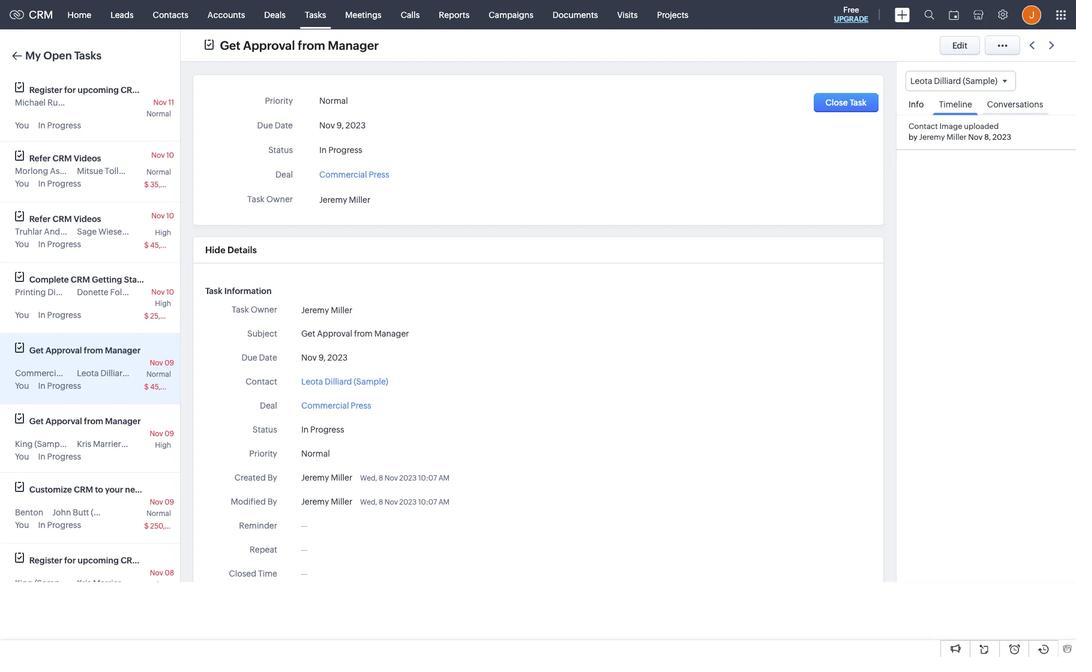 Task type: describe. For each thing, give the bounding box(es) containing it.
in for john butt (sample)
[[38, 520, 45, 530]]

nov 10 for mitsue tollner (sample)
[[151, 151, 174, 160]]

10 inside complete crm getting started steps nov 10
[[166, 288, 174, 297]]

my
[[25, 49, 41, 62]]

close task
[[826, 98, 867, 107]]

low
[[157, 580, 171, 589]]

contacts link
[[143, 0, 198, 29]]

reminder
[[239, 521, 277, 531]]

my open tasks
[[25, 49, 102, 62]]

09 for kris marrier (sample)
[[165, 430, 174, 438]]

register for register for upcoming crm webinars nov 11
[[29, 85, 62, 95]]

conversations
[[987, 100, 1044, 109]]

you for morlong
[[15, 179, 29, 188]]

deals
[[264, 10, 286, 20]]

calendar image
[[949, 10, 959, 20]]

kris for upcoming
[[77, 579, 91, 588]]

8,
[[984, 133, 991, 142]]

1 vertical spatial get approval from manager
[[301, 329, 409, 339]]

tasks link
[[295, 0, 336, 29]]

refer for truhlar
[[29, 214, 51, 224]]

crm link
[[10, 8, 53, 21]]

edit button
[[940, 36, 980, 55]]

contact for contact
[[246, 377, 277, 387]]

crm inside register for upcoming crm webinars nov 08
[[121, 556, 140, 565]]

close
[[826, 98, 848, 107]]

1 vertical spatial nov 9, 2023
[[301, 353, 348, 363]]

1 horizontal spatial leota
[[301, 377, 323, 387]]

hide details link
[[205, 245, 257, 255]]

task left the information at the top of page
[[205, 286, 222, 296]]

1 vertical spatial task owner
[[232, 305, 277, 315]]

home
[[68, 10, 91, 20]]

0 vertical spatial owner
[[266, 194, 293, 204]]

jeremy inside contact image uploaded by jeremy miller nov 8, 2023
[[919, 133, 945, 142]]

0 vertical spatial approval
[[243, 38, 295, 52]]

subject
[[247, 329, 277, 339]]

1 vertical spatial commercial press
[[15, 369, 85, 378]]

uploaded
[[964, 122, 999, 131]]

1 truhlar from the left
[[15, 227, 42, 237]]

king (sample) for register
[[15, 579, 69, 588]]

your
[[105, 485, 123, 495]]

manager inside 'get approval from manager nov 09'
[[105, 346, 141, 355]]

closed time
[[229, 569, 277, 579]]

king for register
[[15, 579, 33, 588]]

king (sample) for get
[[15, 439, 69, 449]]

$ 35,000.00
[[144, 181, 187, 189]]

$ for leota dilliard (sample)
[[144, 383, 149, 391]]

crm inside the register for upcoming crm webinars nov 11
[[121, 85, 140, 95]]

0 horizontal spatial dilliard
[[100, 369, 128, 378]]

mitsue tollner (sample)
[[77, 166, 168, 176]]

2 vertical spatial commercial
[[301, 401, 349, 411]]

2 horizontal spatial approval
[[317, 329, 352, 339]]

$ for donette foller (sample)
[[144, 312, 149, 321]]

modified
[[231, 497, 266, 507]]

nov inside get apporval from manager nov 09
[[150, 430, 163, 438]]

task information
[[205, 286, 272, 296]]

nov inside the register for upcoming crm webinars nov 11
[[153, 98, 167, 107]]

1 vertical spatial tasks
[[74, 49, 102, 62]]

steps
[[155, 275, 177, 285]]

documents link
[[543, 0, 608, 29]]

Leota Dilliard (Sample) field
[[906, 71, 1016, 91]]

1 vertical spatial commercial press link
[[301, 400, 371, 412]]

wieser
[[98, 227, 125, 237]]

marrier for upcoming
[[93, 579, 121, 588]]

reports
[[439, 10, 470, 20]]

get apporval from manager nov 09
[[29, 417, 174, 438]]

ruta
[[47, 98, 65, 107]]

videos for sage
[[74, 214, 101, 224]]

needs
[[125, 485, 150, 495]]

miller inside contact image uploaded by jeremy miller nov 8, 2023
[[947, 133, 967, 142]]

by for created by
[[267, 473, 277, 483]]

1 vertical spatial date
[[259, 353, 277, 363]]

for for register for upcoming crm webinars nov 08
[[64, 556, 76, 565]]

deals link
[[255, 0, 295, 29]]

get inside 'get approval from manager nov 09'
[[29, 346, 44, 355]]

from inside 'get approval from manager nov 09'
[[84, 346, 103, 355]]

free
[[844, 5, 859, 14]]

sage wieser (sample)
[[77, 227, 161, 237]]

associates
[[50, 166, 92, 176]]

high for kris marrier (sample)
[[155, 441, 171, 450]]

0 vertical spatial date
[[275, 121, 293, 130]]

morlong
[[15, 166, 48, 176]]

apporval
[[46, 417, 82, 426]]

profile element
[[1015, 0, 1049, 29]]

from inside get apporval from manager nov 09
[[84, 417, 103, 426]]

in progress for donette foller (sample)
[[38, 310, 81, 320]]

progress for sage wieser (sample)
[[47, 240, 81, 249]]

progress for mitsue tollner (sample)
[[47, 179, 81, 188]]

0 vertical spatial deal
[[276, 170, 293, 179]]

nov inside contact image uploaded by jeremy miller nov 8, 2023
[[968, 133, 983, 142]]

$ 45,000.00 for leota dilliard (sample)
[[144, 383, 187, 391]]

you for truhlar
[[15, 240, 29, 249]]

meetings link
[[336, 0, 391, 29]]

normal inside michael ruta (sample) normal
[[146, 110, 171, 118]]

contact image uploaded by jeremy miller nov 8, 2023
[[909, 122, 1011, 142]]

info link
[[903, 91, 930, 115]]

projects link
[[647, 0, 698, 29]]

timeline link
[[933, 91, 978, 115]]

leota dilliard (sample) link
[[301, 376, 388, 388]]

crm inside complete crm getting started steps nov 10
[[71, 275, 90, 285]]

1 you from the top
[[15, 121, 29, 130]]

10:07 for modified by
[[418, 498, 437, 507]]

foller
[[110, 288, 132, 297]]

high for donette foller (sample)
[[155, 300, 171, 308]]

$ 45,000.00 for sage wieser (sample)
[[144, 241, 187, 250]]

$ for john butt (sample)
[[144, 522, 149, 531]]

0 vertical spatial status
[[268, 145, 293, 155]]

250,000.00
[[150, 522, 191, 531]]

1 horizontal spatial leota dilliard (sample)
[[301, 377, 388, 387]]

1 vertical spatial status
[[253, 425, 277, 435]]

complete crm getting started steps nov 10
[[29, 275, 177, 297]]

free upgrade
[[834, 5, 869, 23]]

wed, for created by
[[360, 474, 377, 483]]

campaigns link
[[479, 0, 543, 29]]

refer crm videos for and
[[29, 214, 101, 224]]

in progress for mitsue tollner (sample)
[[38, 179, 81, 188]]

by for modified by
[[267, 497, 277, 507]]

repeat
[[250, 545, 277, 555]]

wed, 8 nov 2023 10:07 am for modified by
[[360, 498, 450, 507]]

benton
[[15, 508, 43, 517]]

king for get
[[15, 439, 33, 449]]

customize crm to your needs nov 09
[[29, 485, 174, 507]]

from down 'tasks' 'link'
[[298, 38, 325, 52]]

45,000.00 for leota dilliard (sample)
[[150, 383, 187, 391]]

edit
[[953, 41, 968, 50]]

truhlar and truhlar attys
[[15, 227, 111, 237]]

$ 250,000.00
[[144, 522, 191, 531]]

printing dimensions
[[15, 288, 93, 297]]

10 for sage wieser (sample)
[[166, 212, 174, 220]]

$ for sage wieser (sample)
[[144, 241, 149, 250]]

mitsue
[[77, 166, 103, 176]]

calls link
[[391, 0, 429, 29]]

2 truhlar from the left
[[62, 227, 89, 237]]

sage
[[77, 227, 97, 237]]

2023 inside contact image uploaded by jeremy miller nov 8, 2023
[[993, 133, 1011, 142]]

videos for mitsue
[[74, 154, 101, 163]]

visits
[[617, 10, 638, 20]]

and
[[44, 227, 60, 237]]

reports link
[[429, 0, 479, 29]]

35,000.00
[[150, 181, 187, 189]]

nov inside 'get approval from manager nov 09'
[[150, 359, 163, 367]]

1 vertical spatial priority
[[249, 449, 277, 459]]

for for register for upcoming crm webinars nov 11
[[64, 85, 76, 95]]

in for kris marrier (sample)
[[38, 452, 45, 462]]

0 vertical spatial due
[[257, 121, 273, 130]]



Task type: vqa. For each thing, say whether or not it's contained in the screenshot.
third Lead from the left
no



Task type: locate. For each thing, give the bounding box(es) containing it.
25,000.00
[[150, 312, 186, 321]]

nov 10 up $ 35,000.00
[[151, 151, 174, 160]]

search image
[[924, 10, 935, 20]]

leads link
[[101, 0, 143, 29]]

task
[[850, 98, 867, 107], [247, 194, 265, 204], [205, 286, 222, 296], [232, 305, 249, 315]]

in progress
[[38, 121, 81, 130], [319, 145, 362, 155], [38, 179, 81, 188], [38, 240, 81, 249], [38, 310, 81, 320], [38, 381, 81, 391], [301, 425, 344, 435], [38, 452, 81, 462], [38, 520, 81, 530]]

3 high from the top
[[155, 441, 171, 450]]

$ for mitsue tollner (sample)
[[144, 181, 149, 189]]

in
[[38, 121, 45, 130], [319, 145, 327, 155], [38, 179, 45, 188], [38, 240, 45, 249], [38, 310, 45, 320], [38, 381, 45, 391], [301, 425, 309, 435], [38, 452, 45, 462], [38, 520, 45, 530]]

2 kris marrier (sample) from the top
[[77, 579, 158, 588]]

to
[[95, 485, 103, 495]]

2 vertical spatial high
[[155, 441, 171, 450]]

0 vertical spatial contact
[[909, 122, 938, 131]]

$ down 'get approval from manager nov 09'
[[144, 383, 149, 391]]

2 vertical spatial 10
[[166, 288, 174, 297]]

1 kris from the top
[[77, 439, 91, 449]]

1 kris marrier (sample) from the top
[[77, 439, 158, 449]]

upcoming up michael ruta (sample) normal
[[78, 85, 119, 95]]

0 vertical spatial nov 10
[[151, 151, 174, 160]]

wed,
[[360, 474, 377, 483], [360, 498, 377, 507]]

2 horizontal spatial leota dilliard (sample)
[[911, 76, 998, 86]]

10 down 35,000.00
[[166, 212, 174, 220]]

2 $ from the top
[[144, 241, 149, 250]]

contacts
[[153, 10, 188, 20]]

king (sample)
[[15, 439, 69, 449], [15, 579, 69, 588]]

customize
[[29, 485, 72, 495]]

45,000.00 for sage wieser (sample)
[[150, 241, 187, 250]]

0 horizontal spatial approval
[[46, 346, 82, 355]]

contact inside contact image uploaded by jeremy miller nov 8, 2023
[[909, 122, 938, 131]]

$ 25,000.00
[[144, 312, 186, 321]]

1 vertical spatial webinars
[[142, 556, 179, 565]]

register for upcoming crm webinars nov 11
[[29, 85, 179, 107]]

2 45,000.00 from the top
[[150, 383, 187, 391]]

$ left 250,000.00
[[144, 522, 149, 531]]

butt
[[73, 508, 89, 517]]

2 09 from the top
[[165, 430, 174, 438]]

0 vertical spatial by
[[267, 473, 277, 483]]

2 king (sample) from the top
[[15, 579, 69, 588]]

0 vertical spatial commercial press
[[319, 170, 389, 179]]

kris for from
[[77, 439, 91, 449]]

0 vertical spatial videos
[[74, 154, 101, 163]]

upcoming inside register for upcoming crm webinars nov 08
[[78, 556, 119, 565]]

approval down 'deals'
[[243, 38, 295, 52]]

0 horizontal spatial tasks
[[74, 49, 102, 62]]

2 refer from the top
[[29, 214, 51, 224]]

1 10:07 from the top
[[418, 474, 437, 483]]

2 vertical spatial commercial press
[[301, 401, 371, 411]]

1 $ 45,000.00 from the top
[[144, 241, 187, 250]]

1 for from the top
[[64, 85, 76, 95]]

john
[[52, 508, 71, 517]]

1 vertical spatial 10:07
[[418, 498, 437, 507]]

10 down steps
[[166, 288, 174, 297]]

2 horizontal spatial dilliard
[[934, 76, 961, 86]]

0 vertical spatial get approval from manager
[[220, 38, 379, 52]]

leota
[[911, 76, 932, 86], [77, 369, 99, 378], [301, 377, 323, 387]]

status
[[268, 145, 293, 155], [253, 425, 277, 435]]

task right close
[[850, 98, 867, 107]]

progress
[[47, 121, 81, 130], [328, 145, 362, 155], [47, 179, 81, 188], [47, 240, 81, 249], [47, 310, 81, 320], [47, 381, 81, 391], [310, 425, 344, 435], [47, 452, 81, 462], [47, 520, 81, 530]]

1 vertical spatial wed, 8 nov 2023 10:07 am
[[360, 498, 450, 507]]

contact down subject
[[246, 377, 277, 387]]

3 10 from the top
[[166, 288, 174, 297]]

am for created by
[[439, 474, 450, 483]]

videos up "mitsue"
[[74, 154, 101, 163]]

1 vertical spatial due date
[[242, 353, 277, 363]]

2 10 from the top
[[166, 212, 174, 220]]

1 vertical spatial press
[[65, 369, 85, 378]]

in progress for john butt (sample)
[[38, 520, 81, 530]]

by right modified
[[267, 497, 277, 507]]

printing
[[15, 288, 46, 297]]

approval up leota dilliard (sample) link
[[317, 329, 352, 339]]

nov 10 for sage wieser (sample)
[[151, 212, 174, 220]]

5 you from the top
[[15, 381, 29, 391]]

press for 'commercial press' link to the top
[[369, 170, 389, 179]]

3 $ from the top
[[144, 312, 149, 321]]

2 high from the top
[[155, 300, 171, 308]]

0 horizontal spatial truhlar
[[15, 227, 42, 237]]

1 vertical spatial commercial
[[15, 369, 63, 378]]

task down task information
[[232, 305, 249, 315]]

task up details
[[247, 194, 265, 204]]

0 vertical spatial high
[[155, 229, 171, 237]]

1 vertical spatial high
[[155, 300, 171, 308]]

from up leota dilliard (sample) link
[[354, 329, 373, 339]]

documents
[[553, 10, 598, 20]]

9,
[[337, 121, 344, 130], [319, 353, 326, 363]]

0 vertical spatial task owner
[[247, 194, 293, 204]]

1 vertical spatial wed,
[[360, 498, 377, 507]]

1 vertical spatial nov 10
[[151, 212, 174, 220]]

2 wed, from the top
[[360, 498, 377, 507]]

refer crm videos up the associates
[[29, 154, 101, 163]]

4 $ from the top
[[144, 383, 149, 391]]

2 for from the top
[[64, 556, 76, 565]]

0 vertical spatial due date
[[257, 121, 293, 130]]

2 am from the top
[[439, 498, 450, 507]]

in for donette foller (sample)
[[38, 310, 45, 320]]

0 horizontal spatial leota dilliard (sample)
[[77, 369, 164, 378]]

marrier for from
[[93, 439, 121, 449]]

0 vertical spatial 10:07
[[418, 474, 437, 483]]

progress for leota dilliard (sample)
[[47, 381, 81, 391]]

you
[[15, 121, 29, 130], [15, 179, 29, 188], [15, 240, 29, 249], [15, 310, 29, 320], [15, 381, 29, 391], [15, 452, 29, 462], [15, 520, 29, 530]]

webinars inside register for upcoming crm webinars nov 08
[[142, 556, 179, 565]]

leads
[[111, 10, 134, 20]]

morlong associates
[[15, 166, 92, 176]]

10:07 for created by
[[418, 474, 437, 483]]

0 vertical spatial nov 9, 2023
[[319, 121, 366, 130]]

2 refer crm videos from the top
[[29, 214, 101, 224]]

1 vertical spatial due
[[242, 353, 257, 363]]

profile image
[[1022, 5, 1041, 24]]

upcoming
[[78, 85, 119, 95], [78, 556, 119, 565]]

webinars up 08
[[142, 556, 179, 565]]

register inside register for upcoming crm webinars nov 08
[[29, 556, 62, 565]]

0 vertical spatial 10
[[166, 151, 174, 160]]

upcoming for register for upcoming crm webinars nov 08
[[78, 556, 119, 565]]

kris marrier (sample) down register for upcoming crm webinars nov 08
[[77, 579, 158, 588]]

donette
[[77, 288, 109, 297]]

0 vertical spatial $ 45,000.00
[[144, 241, 187, 250]]

1 horizontal spatial dilliard
[[325, 377, 352, 387]]

8 for modified by
[[379, 498, 383, 507]]

1 vertical spatial 45,000.00
[[150, 383, 187, 391]]

projects
[[657, 10, 689, 20]]

accounts
[[208, 10, 245, 20]]

1 king from the top
[[15, 439, 33, 449]]

1 vertical spatial upcoming
[[78, 556, 119, 565]]

commercial press link
[[319, 166, 389, 179], [301, 400, 371, 412]]

high for sage wieser (sample)
[[155, 229, 171, 237]]

$ left 35,000.00
[[144, 181, 149, 189]]

campaigns
[[489, 10, 534, 20]]

by
[[267, 473, 277, 483], [267, 497, 277, 507]]

videos
[[74, 154, 101, 163], [74, 214, 101, 224]]

webinars inside the register for upcoming crm webinars nov 11
[[142, 85, 179, 95]]

truhlar right the and
[[62, 227, 89, 237]]

for inside the register for upcoming crm webinars nov 11
[[64, 85, 76, 95]]

get approval from manager up leota dilliard (sample) link
[[301, 329, 409, 339]]

kris down get apporval from manager nov 09
[[77, 439, 91, 449]]

2 10:07 from the top
[[418, 498, 437, 507]]

2 videos from the top
[[74, 214, 101, 224]]

upcoming down john butt (sample)
[[78, 556, 119, 565]]

0 vertical spatial 9,
[[337, 121, 344, 130]]

1 am from the top
[[439, 474, 450, 483]]

progress for kris marrier (sample)
[[47, 452, 81, 462]]

meetings
[[345, 10, 382, 20]]

create menu element
[[888, 0, 917, 29]]

am for modified by
[[439, 498, 450, 507]]

miller
[[947, 133, 967, 142], [349, 195, 371, 205], [331, 305, 352, 315], [331, 473, 352, 483], [331, 497, 352, 507]]

(sample) inside michael ruta (sample) normal
[[67, 98, 102, 107]]

contact for contact image uploaded by jeremy miller nov 8, 2023
[[909, 122, 938, 131]]

1 vertical spatial register
[[29, 556, 62, 565]]

1 videos from the top
[[74, 154, 101, 163]]

next record image
[[1049, 41, 1057, 49]]

in for leota dilliard (sample)
[[38, 381, 45, 391]]

nov 10 down $ 35,000.00
[[151, 212, 174, 220]]

1 vertical spatial refer
[[29, 214, 51, 224]]

1 upcoming from the top
[[78, 85, 119, 95]]

register for register for upcoming crm webinars nov 08
[[29, 556, 62, 565]]

1 horizontal spatial truhlar
[[62, 227, 89, 237]]

1 vertical spatial 09
[[165, 430, 174, 438]]

get right subject
[[301, 329, 315, 339]]

2 you from the top
[[15, 179, 29, 188]]

1 vertical spatial owner
[[251, 305, 277, 315]]

08
[[165, 569, 174, 577]]

info
[[909, 100, 924, 109]]

1 10 from the top
[[166, 151, 174, 160]]

4 you from the top
[[15, 310, 29, 320]]

details
[[228, 245, 257, 255]]

1 by from the top
[[267, 473, 277, 483]]

accounts link
[[198, 0, 255, 29]]

1 vertical spatial refer crm videos
[[29, 214, 101, 224]]

2 king from the top
[[15, 579, 33, 588]]

hide
[[205, 245, 226, 255]]

register for upcoming crm webinars nov 08
[[29, 556, 179, 577]]

progress for donette foller (sample)
[[47, 310, 81, 320]]

2 vertical spatial approval
[[46, 346, 82, 355]]

1 nov 10 from the top
[[151, 151, 174, 160]]

created
[[234, 473, 266, 483]]

am
[[439, 474, 450, 483], [439, 498, 450, 507]]

nov inside complete crm getting started steps nov 10
[[151, 288, 165, 297]]

dilliard
[[934, 76, 961, 86], [100, 369, 128, 378], [325, 377, 352, 387]]

2 wed, 8 nov 2023 10:07 am from the top
[[360, 498, 450, 507]]

getting
[[92, 275, 122, 285]]

1 vertical spatial videos
[[74, 214, 101, 224]]

2 vertical spatial press
[[351, 401, 371, 411]]

2 marrier from the top
[[93, 579, 121, 588]]

task owner down the information at the top of page
[[232, 305, 277, 315]]

5 $ from the top
[[144, 522, 149, 531]]

donette foller (sample)
[[77, 288, 168, 297]]

1 high from the top
[[155, 229, 171, 237]]

1 horizontal spatial 9,
[[337, 121, 344, 130]]

upcoming for register for upcoming crm webinars nov 11
[[78, 85, 119, 95]]

you for king
[[15, 452, 29, 462]]

0 vertical spatial refer crm videos
[[29, 154, 101, 163]]

1 vertical spatial approval
[[317, 329, 352, 339]]

started
[[124, 275, 154, 285]]

task owner
[[247, 194, 293, 204], [232, 305, 277, 315]]

nov inside "customize crm to your needs nov 09"
[[150, 498, 163, 507]]

1 wed, 8 nov 2023 10:07 am from the top
[[360, 474, 450, 483]]

1 vertical spatial deal
[[260, 401, 277, 411]]

09 inside "customize crm to your needs nov 09"
[[165, 498, 174, 507]]

2 kris from the top
[[77, 579, 91, 588]]

leota dilliard (sample) inside field
[[911, 76, 998, 86]]

0 horizontal spatial contact
[[246, 377, 277, 387]]

normal
[[319, 96, 348, 106], [146, 110, 171, 118], [146, 168, 171, 176], [146, 370, 171, 379], [301, 449, 330, 459], [146, 510, 171, 518]]

0 vertical spatial commercial press link
[[319, 166, 389, 179]]

1 refer crm videos from the top
[[29, 154, 101, 163]]

michael
[[15, 98, 46, 107]]

get inside get apporval from manager nov 09
[[29, 417, 44, 426]]

0 vertical spatial wed, 8 nov 2023 10:07 am
[[360, 474, 450, 483]]

0 vertical spatial 45,000.00
[[150, 241, 187, 250]]

0 vertical spatial for
[[64, 85, 76, 95]]

1 vertical spatial 8
[[379, 498, 383, 507]]

videos up sage
[[74, 214, 101, 224]]

refer crm videos for associates
[[29, 154, 101, 163]]

get down printing
[[29, 346, 44, 355]]

0 vertical spatial upcoming
[[78, 85, 119, 95]]

(sample) inside field
[[963, 76, 998, 86]]

09 inside 'get approval from manager nov 09'
[[165, 359, 174, 367]]

0 horizontal spatial leota
[[77, 369, 99, 378]]

in progress for kris marrier (sample)
[[38, 452, 81, 462]]

wed, 8 nov 2023 10:07 am for created by
[[360, 474, 450, 483]]

for
[[64, 85, 76, 95], [64, 556, 76, 565]]

upcoming inside the register for upcoming crm webinars nov 11
[[78, 85, 119, 95]]

kris marrier (sample) down get apporval from manager nov 09
[[77, 439, 158, 449]]

2 upcoming from the top
[[78, 556, 119, 565]]

get down accounts link
[[220, 38, 240, 52]]

7 you from the top
[[15, 520, 29, 530]]

1 vertical spatial am
[[439, 498, 450, 507]]

2 by from the top
[[267, 497, 277, 507]]

refer up the and
[[29, 214, 51, 224]]

3 09 from the top
[[165, 498, 174, 507]]

1 vertical spatial king
[[15, 579, 33, 588]]

0 vertical spatial press
[[369, 170, 389, 179]]

1 wed, from the top
[[360, 474, 377, 483]]

webinars for register for upcoming crm webinars nov 08
[[142, 556, 179, 565]]

task owner up details
[[247, 194, 293, 204]]

you for printing
[[15, 310, 29, 320]]

2 $ 45,000.00 from the top
[[144, 383, 187, 391]]

get approval from manager nov 09
[[29, 346, 174, 367]]

0 vertical spatial priority
[[265, 96, 293, 106]]

0 vertical spatial webinars
[[142, 85, 179, 95]]

manager inside get apporval from manager nov 09
[[105, 417, 141, 426]]

0 vertical spatial 09
[[165, 359, 174, 367]]

1 refer from the top
[[29, 154, 51, 163]]

kris marrier (sample) for manager
[[77, 439, 158, 449]]

refer
[[29, 154, 51, 163], [29, 214, 51, 224]]

refer up morlong
[[29, 154, 51, 163]]

previous record image
[[1029, 41, 1035, 49]]

information
[[224, 286, 272, 296]]

0 horizontal spatial 9,
[[319, 353, 326, 363]]

1 vertical spatial $ 45,000.00
[[144, 383, 187, 391]]

webinars up 11 on the top of page
[[142, 85, 179, 95]]

1 vertical spatial kris
[[77, 579, 91, 588]]

from down donette
[[84, 346, 103, 355]]

0 vertical spatial am
[[439, 474, 450, 483]]

09 for leota dilliard (sample)
[[165, 359, 174, 367]]

0 vertical spatial king
[[15, 439, 33, 449]]

1 webinars from the top
[[142, 85, 179, 95]]

1 vertical spatial king (sample)
[[15, 579, 69, 588]]

dilliard inside field
[[934, 76, 961, 86]]

commercial press
[[319, 170, 389, 179], [15, 369, 85, 378], [301, 401, 371, 411]]

hide details
[[205, 245, 257, 255]]

2 horizontal spatial leota
[[911, 76, 932, 86]]

timeline
[[939, 100, 972, 109]]

create menu image
[[895, 8, 910, 22]]

0 vertical spatial 8
[[379, 474, 383, 483]]

1 vertical spatial by
[[267, 497, 277, 507]]

refer for morlong
[[29, 154, 51, 163]]

0 vertical spatial wed,
[[360, 474, 377, 483]]

tasks right the open
[[74, 49, 102, 62]]

leota inside field
[[911, 76, 932, 86]]

in for sage wieser (sample)
[[38, 240, 45, 249]]

10 up 35,000.00
[[166, 151, 174, 160]]

$ down 'sage wieser (sample)'
[[144, 241, 149, 250]]

webinars
[[142, 85, 179, 95], [142, 556, 179, 565]]

open
[[43, 49, 72, 62]]

conversations link
[[981, 91, 1050, 115]]

11
[[168, 98, 174, 107]]

0 vertical spatial register
[[29, 85, 62, 95]]

1 vertical spatial 9,
[[319, 353, 326, 363]]

3 you from the top
[[15, 240, 29, 249]]

jeremy
[[919, 133, 945, 142], [319, 195, 347, 205], [301, 305, 329, 315], [301, 473, 329, 483], [301, 497, 329, 507]]

get left apporval
[[29, 417, 44, 426]]

10 for mitsue tollner (sample)
[[166, 151, 174, 160]]

upgrade
[[834, 15, 869, 23]]

from right apporval
[[84, 417, 103, 426]]

marrier down register for upcoming crm webinars nov 08
[[93, 579, 121, 588]]

1 $ from the top
[[144, 181, 149, 189]]

0 vertical spatial commercial
[[319, 170, 367, 179]]

$ left 25,000.00
[[144, 312, 149, 321]]

in for mitsue tollner (sample)
[[38, 179, 45, 188]]

tasks right deals link
[[305, 10, 326, 20]]

kris marrier (sample) for crm
[[77, 579, 158, 588]]

visits link
[[608, 0, 647, 29]]

closed
[[229, 569, 256, 579]]

6 you from the top
[[15, 452, 29, 462]]

webinars for register for upcoming crm webinars nov 11
[[142, 85, 179, 95]]

by right created
[[267, 473, 277, 483]]

refer crm videos up the truhlar and truhlar attys
[[29, 214, 101, 224]]

tasks inside 'link'
[[305, 10, 326, 20]]

truhlar
[[15, 227, 42, 237], [62, 227, 89, 237]]

dimensions
[[48, 288, 93, 297]]

approval down dimensions
[[46, 346, 82, 355]]

2 webinars from the top
[[142, 556, 179, 565]]

1 vertical spatial contact
[[246, 377, 277, 387]]

progress for john butt (sample)
[[47, 520, 81, 530]]

approval inside 'get approval from manager nov 09'
[[46, 346, 82, 355]]

get approval from manager down 'tasks' 'link'
[[220, 38, 379, 52]]

nov inside register for upcoming crm webinars nov 08
[[150, 569, 163, 577]]

1 vertical spatial marrier
[[93, 579, 121, 588]]

for up ruta
[[64, 85, 76, 95]]

register up ruta
[[29, 85, 62, 95]]

leota dilliard (sample)
[[911, 76, 998, 86], [77, 369, 164, 378], [301, 377, 388, 387]]

2 8 from the top
[[379, 498, 383, 507]]

0 vertical spatial kris marrier (sample)
[[77, 439, 158, 449]]

$
[[144, 181, 149, 189], [144, 241, 149, 250], [144, 312, 149, 321], [144, 383, 149, 391], [144, 522, 149, 531]]

1 horizontal spatial contact
[[909, 122, 938, 131]]

created by
[[234, 473, 277, 483]]

1 8 from the top
[[379, 474, 383, 483]]

commercial
[[319, 170, 367, 179], [15, 369, 63, 378], [301, 401, 349, 411]]

due date
[[257, 121, 293, 130], [242, 353, 277, 363]]

register inside the register for upcoming crm webinars nov 11
[[29, 85, 62, 95]]

1 45,000.00 from the top
[[150, 241, 187, 250]]

45,000.00
[[150, 241, 187, 250], [150, 383, 187, 391]]

truhlar left the and
[[15, 227, 42, 237]]

1 marrier from the top
[[93, 439, 121, 449]]

0 vertical spatial marrier
[[93, 439, 121, 449]]

2 nov 10 from the top
[[151, 212, 174, 220]]

1 09 from the top
[[165, 359, 174, 367]]

8
[[379, 474, 383, 483], [379, 498, 383, 507]]

close task link
[[814, 93, 879, 112]]

1 horizontal spatial approval
[[243, 38, 295, 52]]

in progress for leota dilliard (sample)
[[38, 381, 81, 391]]

1 register from the top
[[29, 85, 62, 95]]

for inside register for upcoming crm webinars nov 08
[[64, 556, 76, 565]]

michael ruta (sample) normal
[[15, 98, 171, 118]]

wed, 8 nov 2023 10:07 am
[[360, 474, 450, 483], [360, 498, 450, 507]]

register down john at the bottom
[[29, 556, 62, 565]]

kris down register for upcoming crm webinars nov 08
[[77, 579, 91, 588]]

image
[[940, 122, 963, 131]]

get
[[220, 38, 240, 52], [301, 329, 315, 339], [29, 346, 44, 355], [29, 417, 44, 426]]

jeremy miller
[[319, 195, 371, 205], [301, 305, 352, 315], [301, 473, 352, 483], [301, 497, 352, 507]]

home link
[[58, 0, 101, 29]]

marrier down get apporval from manager nov 09
[[93, 439, 121, 449]]

time
[[258, 569, 277, 579]]

0 vertical spatial kris
[[77, 439, 91, 449]]

1 king (sample) from the top
[[15, 439, 69, 449]]

press for 'commercial press' link to the bottom
[[351, 401, 371, 411]]

search element
[[917, 0, 942, 29]]

you for commercial
[[15, 381, 29, 391]]

in progress for sage wieser (sample)
[[38, 240, 81, 249]]

for down john at the bottom
[[64, 556, 76, 565]]

09 inside get apporval from manager nov 09
[[165, 430, 174, 438]]

2 register from the top
[[29, 556, 62, 565]]

crm inside "customize crm to your needs nov 09"
[[74, 485, 93, 495]]

contact up by
[[909, 122, 938, 131]]

wed, for modified by
[[360, 498, 377, 507]]

1 horizontal spatial tasks
[[305, 10, 326, 20]]

8 for created by
[[379, 474, 383, 483]]

modified by
[[231, 497, 277, 507]]

kris
[[77, 439, 91, 449], [77, 579, 91, 588]]



